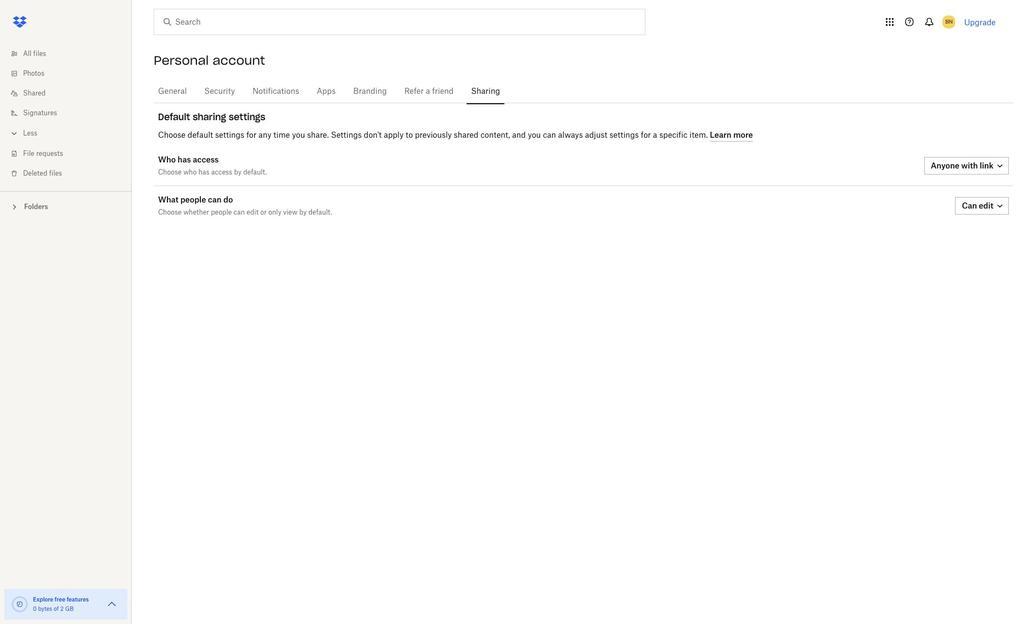 Task type: locate. For each thing, give the bounding box(es) containing it.
0 horizontal spatial by
[[234, 169, 242, 176]]

0 horizontal spatial you
[[292, 132, 305, 139]]

1 horizontal spatial you
[[528, 132, 541, 139]]

1 choose from the top
[[158, 132, 186, 139]]

friend
[[432, 88, 454, 96]]

0 vertical spatial people
[[181, 195, 206, 204]]

access up who at left top
[[193, 155, 219, 164]]

1 horizontal spatial has
[[199, 169, 210, 176]]

share.
[[307, 132, 329, 139]]

people down do
[[211, 209, 232, 216]]

refer a friend
[[405, 88, 454, 96]]

anyone
[[931, 161, 960, 170]]

0 vertical spatial default.
[[243, 169, 267, 176]]

settings for sharing
[[229, 112, 266, 122]]

1 vertical spatial files
[[49, 170, 62, 177]]

0 vertical spatial by
[[234, 169, 242, 176]]

settings
[[229, 112, 266, 122], [215, 132, 245, 139], [610, 132, 639, 139]]

2 choose from the top
[[158, 169, 182, 176]]

adjust
[[585, 132, 608, 139]]

0 vertical spatial files
[[33, 51, 46, 57]]

bn
[[946, 18, 953, 25]]

default sharing settings
[[158, 112, 266, 122]]

by
[[234, 169, 242, 176], [299, 209, 307, 216]]

can inside choose default settings for any time you share. settings don't apply to previously shared content, and you can always adjust settings for a specific item. learn more
[[543, 132, 556, 139]]

choose inside choose default settings for any time you share. settings don't apply to previously shared content, and you can always adjust settings for a specific item. learn more
[[158, 132, 186, 139]]

1 horizontal spatial by
[[299, 209, 307, 216]]

can edit
[[963, 201, 994, 210]]

0 vertical spatial choose
[[158, 132, 186, 139]]

a inside tab
[[426, 88, 430, 96]]

more
[[734, 130, 753, 139]]

you right and
[[528, 132, 541, 139]]

deleted files
[[23, 170, 62, 177]]

a
[[426, 88, 430, 96], [653, 132, 658, 139]]

1 vertical spatial choose
[[158, 169, 182, 176]]

a left specific
[[653, 132, 658, 139]]

default. up what people can do choose whether people can edit or only view by default.
[[243, 169, 267, 176]]

list
[[0, 37, 132, 191]]

2 vertical spatial can
[[234, 209, 245, 216]]

0 vertical spatial a
[[426, 88, 430, 96]]

3 choose from the top
[[158, 209, 182, 216]]

choose down what
[[158, 209, 182, 216]]

1 horizontal spatial default.
[[309, 209, 332, 216]]

choose default settings for any time you share. settings don't apply to previously shared content, and you can always adjust settings for a specific item. learn more
[[158, 130, 753, 139]]

1 vertical spatial a
[[653, 132, 658, 139]]

access up do
[[211, 169, 232, 176]]

learn
[[710, 130, 732, 139]]

can
[[543, 132, 556, 139], [208, 195, 222, 204], [234, 209, 245, 216]]

settings for default
[[215, 132, 245, 139]]

who has access choose who has access by default.
[[158, 155, 267, 176]]

learn more button
[[710, 129, 753, 142]]

0 horizontal spatial has
[[178, 155, 191, 164]]

anyone with link button
[[925, 157, 1010, 175]]

2 horizontal spatial can
[[543, 132, 556, 139]]

settings up any at the left of the page
[[229, 112, 266, 122]]

0 horizontal spatial for
[[247, 132, 257, 139]]

all files link
[[9, 44, 132, 64]]

can left always
[[543, 132, 556, 139]]

1 vertical spatial people
[[211, 209, 232, 216]]

1 horizontal spatial files
[[49, 170, 62, 177]]

specific
[[660, 132, 688, 139]]

notifications
[[253, 88, 299, 96]]

shared
[[23, 90, 46, 97]]

branding
[[353, 88, 387, 96]]

and
[[513, 132, 526, 139]]

0 horizontal spatial a
[[426, 88, 430, 96]]

0 vertical spatial can
[[543, 132, 556, 139]]

explore free features 0 bytes of 2 gb
[[33, 597, 89, 612]]

0 horizontal spatial can
[[208, 195, 222, 204]]

edit
[[980, 201, 994, 210], [247, 209, 259, 216]]

1 vertical spatial has
[[199, 169, 210, 176]]

files right all
[[33, 51, 46, 57]]

requests
[[36, 151, 63, 157]]

file requests link
[[9, 144, 132, 164]]

signatures
[[23, 110, 57, 116]]

has up who at left top
[[178, 155, 191, 164]]

choose
[[158, 132, 186, 139], [158, 169, 182, 176], [158, 209, 182, 216]]

by inside who has access choose who has access by default.
[[234, 169, 242, 176]]

only
[[269, 209, 282, 216]]

gb
[[65, 607, 74, 612]]

tab list
[[154, 77, 1014, 105]]

choose down who
[[158, 169, 182, 176]]

can left or
[[234, 209, 245, 216]]

files
[[33, 51, 46, 57], [49, 170, 62, 177]]

1 horizontal spatial for
[[641, 132, 651, 139]]

access
[[193, 155, 219, 164], [211, 169, 232, 176]]

0 horizontal spatial people
[[181, 195, 206, 204]]

anyone with link
[[931, 161, 994, 170]]

a right refer
[[426, 88, 430, 96]]

you
[[292, 132, 305, 139], [528, 132, 541, 139]]

settings
[[331, 132, 362, 139]]

you right time
[[292, 132, 305, 139]]

upgrade
[[965, 17, 996, 27]]

edit right can
[[980, 201, 994, 210]]

people
[[181, 195, 206, 204], [211, 209, 232, 216]]

a inside choose default settings for any time you share. settings don't apply to previously shared content, and you can always adjust settings for a specific item. learn more
[[653, 132, 658, 139]]

link
[[980, 161, 994, 170]]

0
[[33, 607, 37, 612]]

people up 'whether'
[[181, 195, 206, 204]]

apps
[[317, 88, 336, 96]]

bn button
[[941, 13, 958, 31]]

view
[[283, 209, 298, 216]]

1 horizontal spatial edit
[[980, 201, 994, 210]]

folders
[[24, 203, 48, 211]]

default.
[[243, 169, 267, 176], [309, 209, 332, 216]]

for left specific
[[641, 132, 651, 139]]

edit left or
[[247, 209, 259, 216]]

for
[[247, 132, 257, 139], [641, 132, 651, 139]]

files right deleted
[[49, 170, 62, 177]]

by right view
[[299, 209, 307, 216]]

all
[[23, 51, 31, 57]]

notifications tab
[[248, 79, 304, 105]]

photos
[[23, 70, 44, 77]]

2 vertical spatial choose
[[158, 209, 182, 216]]

by inside what people can do choose whether people can edit or only view by default.
[[299, 209, 307, 216]]

0 horizontal spatial edit
[[247, 209, 259, 216]]

do
[[224, 195, 233, 204]]

1 vertical spatial can
[[208, 195, 222, 204]]

time
[[274, 132, 290, 139]]

for left any at the left of the page
[[247, 132, 257, 139]]

has right who at left top
[[199, 169, 210, 176]]

sharing
[[471, 88, 500, 96]]

who
[[184, 169, 197, 176]]

1 vertical spatial by
[[299, 209, 307, 216]]

choose down default at left top
[[158, 132, 186, 139]]

default. right view
[[309, 209, 332, 216]]

0 vertical spatial access
[[193, 155, 219, 164]]

0 horizontal spatial files
[[33, 51, 46, 57]]

1 horizontal spatial a
[[653, 132, 658, 139]]

of
[[54, 607, 59, 612]]

item.
[[690, 132, 708, 139]]

whether
[[184, 209, 209, 216]]

features
[[67, 597, 89, 603]]

settings down default sharing settings
[[215, 132, 245, 139]]

can left do
[[208, 195, 222, 204]]

0 horizontal spatial default.
[[243, 169, 267, 176]]

has
[[178, 155, 191, 164], [199, 169, 210, 176]]

deleted files link
[[9, 164, 132, 183]]

general
[[158, 88, 187, 96]]

1 vertical spatial default.
[[309, 209, 332, 216]]

2 you from the left
[[528, 132, 541, 139]]

1 you from the left
[[292, 132, 305, 139]]

by up what people can do choose whether people can edit or only view by default.
[[234, 169, 242, 176]]

files for deleted files
[[49, 170, 62, 177]]



Task type: describe. For each thing, give the bounding box(es) containing it.
2 for from the left
[[641, 132, 651, 139]]

sharing
[[193, 112, 226, 122]]

refer a friend tab
[[400, 79, 458, 105]]

default. inside what people can do choose whether people can edit or only view by default.
[[309, 209, 332, 216]]

settings right adjust
[[610, 132, 639, 139]]

edit inside popup button
[[980, 201, 994, 210]]

file
[[23, 151, 34, 157]]

or
[[261, 209, 267, 216]]

personal account
[[154, 53, 265, 68]]

files for all files
[[33, 51, 46, 57]]

upgrade link
[[965, 17, 996, 27]]

list containing all files
[[0, 37, 132, 191]]

security
[[205, 88, 235, 96]]

general tab
[[154, 79, 191, 105]]

who
[[158, 155, 176, 164]]

default
[[188, 132, 213, 139]]

default
[[158, 112, 190, 122]]

can edit button
[[956, 197, 1010, 215]]

what
[[158, 195, 179, 204]]

shared link
[[9, 83, 132, 103]]

1 vertical spatial access
[[211, 169, 232, 176]]

free
[[55, 597, 65, 603]]

less image
[[9, 128, 20, 139]]

apply
[[384, 132, 404, 139]]

default. inside who has access choose who has access by default.
[[243, 169, 267, 176]]

Search text field
[[175, 16, 623, 28]]

explore
[[33, 597, 53, 603]]

quota usage element
[[11, 596, 29, 614]]

0 vertical spatial has
[[178, 155, 191, 164]]

1 for from the left
[[247, 132, 257, 139]]

less
[[23, 130, 37, 137]]

bytes
[[38, 607, 52, 612]]

personal
[[154, 53, 209, 68]]

shared
[[454, 132, 479, 139]]

2
[[60, 607, 64, 612]]

always
[[559, 132, 583, 139]]

tab list containing general
[[154, 77, 1014, 105]]

choose inside what people can do choose whether people can edit or only view by default.
[[158, 209, 182, 216]]

signatures link
[[9, 103, 132, 123]]

choose inside who has access choose who has access by default.
[[158, 169, 182, 176]]

apps tab
[[313, 79, 340, 105]]

folders button
[[0, 198, 132, 215]]

can
[[963, 201, 978, 210]]

deleted
[[23, 170, 47, 177]]

dropbox image
[[9, 11, 31, 33]]

refer
[[405, 88, 424, 96]]

to
[[406, 132, 413, 139]]

all files
[[23, 51, 46, 57]]

content,
[[481, 132, 510, 139]]

previously
[[415, 132, 452, 139]]

with
[[962, 161, 979, 170]]

1 horizontal spatial people
[[211, 209, 232, 216]]

branding tab
[[349, 79, 392, 105]]

account
[[213, 53, 265, 68]]

what people can do choose whether people can edit or only view by default.
[[158, 195, 332, 216]]

sharing tab
[[467, 79, 505, 105]]

don't
[[364, 132, 382, 139]]

any
[[259, 132, 272, 139]]

photos link
[[9, 64, 132, 83]]

1 horizontal spatial can
[[234, 209, 245, 216]]

file requests
[[23, 151, 63, 157]]

security tab
[[200, 79, 240, 105]]

edit inside what people can do choose whether people can edit or only view by default.
[[247, 209, 259, 216]]



Task type: vqa. For each thing, say whether or not it's contained in the screenshot.
convert
no



